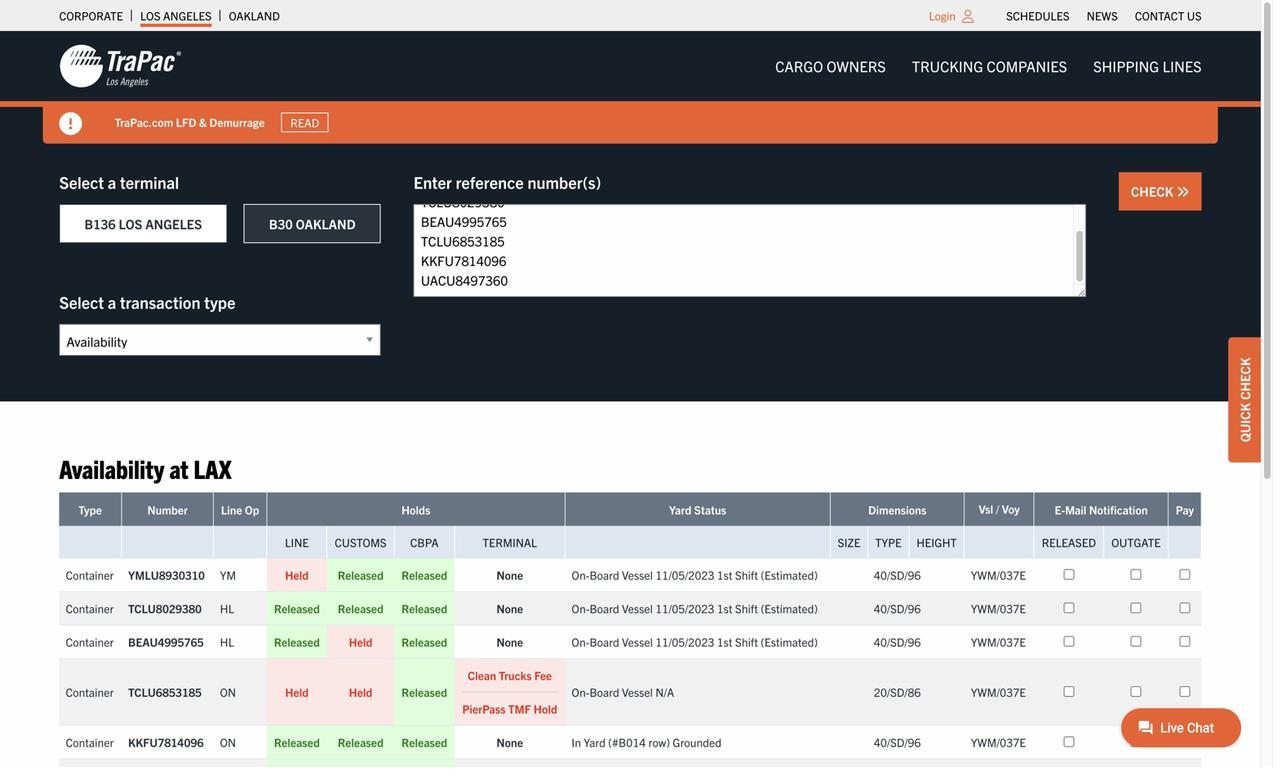 Task type: locate. For each thing, give the bounding box(es) containing it.
select for select a terminal
[[59, 172, 104, 192]]

trucking
[[913, 57, 984, 75]]

ywm/037e for ymlu8930310
[[972, 568, 1027, 583]]

1 container from the top
[[66, 568, 114, 583]]

5 container from the top
[[66, 735, 114, 750]]

1 vertical spatial 1st
[[718, 601, 733, 616]]

menu bar containing schedules
[[998, 4, 1211, 27]]

3 1st from the top
[[718, 635, 733, 650]]

2 11/05/2023 from the top
[[656, 601, 715, 616]]

menu bar up shipping
[[998, 4, 1211, 27]]

los angeles
[[140, 8, 212, 23]]

news link
[[1087, 4, 1119, 27]]

vsl / voy
[[979, 502, 1021, 516]]

dimensions
[[869, 503, 927, 517]]

1 11/05/2023 from the top
[[656, 568, 715, 583]]

1 horizontal spatial check
[[1237, 358, 1254, 400]]

11/05/2023
[[656, 568, 715, 583], [656, 601, 715, 616], [656, 635, 715, 650]]

status
[[695, 503, 727, 517]]

1 horizontal spatial yard
[[670, 503, 692, 517]]

1 hl from the top
[[220, 601, 234, 616]]

line for line op
[[221, 503, 242, 517]]

container
[[66, 568, 114, 583], [66, 601, 114, 616], [66, 635, 114, 650], [66, 685, 114, 700], [66, 735, 114, 750]]

1 1st from the top
[[718, 568, 733, 583]]

height
[[917, 535, 957, 550]]

1 a from the top
[[108, 172, 116, 192]]

container left tclu6853185 in the bottom of the page
[[66, 685, 114, 700]]

1 vertical spatial shift
[[736, 601, 759, 616]]

schedules
[[1007, 8, 1070, 23]]

a left terminal
[[108, 172, 116, 192]]

on-
[[572, 568, 590, 583], [572, 601, 590, 616], [572, 635, 590, 650], [572, 685, 590, 700]]

n/a
[[656, 685, 675, 700]]

none for ymlu8930310
[[497, 568, 523, 583]]

1 vertical spatial line
[[285, 535, 309, 550]]

board for beau4995765
[[590, 635, 620, 650]]

b30 oakland
[[269, 216, 356, 232]]

40/sd/96 for ymlu8930310
[[874, 568, 921, 583]]

board for tclu6853185
[[590, 685, 620, 700]]

1 vertical spatial check
[[1237, 358, 1254, 400]]

on right kkfu7814096
[[220, 735, 236, 750]]

2 shift from the top
[[736, 601, 759, 616]]

on-board vessel 11/05/2023 1st shift (estimated) for beau4995765
[[572, 635, 818, 650]]

0 horizontal spatial line
[[221, 503, 242, 517]]

0 vertical spatial type
[[78, 503, 102, 517]]

0 vertical spatial hl
[[220, 601, 234, 616]]

2 vertical spatial 1st
[[718, 635, 733, 650]]

3 container from the top
[[66, 635, 114, 650]]

2 vertical spatial on-board vessel 11/05/2023 1st shift (estimated)
[[572, 635, 818, 650]]

3 on-board vessel 11/05/2023 1st shift (estimated) from the top
[[572, 635, 818, 650]]

grounded
[[673, 735, 722, 750]]

solid image
[[1177, 185, 1190, 198]]

quick check
[[1237, 358, 1254, 442]]

on
[[220, 685, 236, 700], [220, 735, 236, 750]]

none for beau4995765
[[497, 635, 523, 650]]

oakland right b30
[[296, 216, 356, 232]]

line left customs
[[285, 535, 309, 550]]

cargo owners link
[[763, 50, 900, 83]]

0 vertical spatial on
[[220, 685, 236, 700]]

3 board from the top
[[590, 635, 620, 650]]

2 vertical spatial (estimated)
[[761, 635, 818, 650]]

None checkbox
[[1132, 570, 1142, 580], [1180, 570, 1191, 580], [1064, 603, 1075, 614], [1180, 603, 1191, 614], [1132, 636, 1142, 647], [1180, 636, 1191, 647], [1132, 687, 1142, 697], [1180, 687, 1191, 697], [1064, 737, 1075, 748], [1132, 737, 1142, 748], [1132, 570, 1142, 580], [1180, 570, 1191, 580], [1064, 603, 1075, 614], [1180, 603, 1191, 614], [1132, 636, 1142, 647], [1180, 636, 1191, 647], [1132, 687, 1142, 697], [1180, 687, 1191, 697], [1064, 737, 1075, 748], [1132, 737, 1142, 748]]

2 hl from the top
[[220, 635, 234, 650]]

3 shift from the top
[[736, 635, 759, 650]]

(estimated) for beau4995765
[[761, 635, 818, 650]]

size
[[838, 535, 861, 550]]

None checkbox
[[1064, 570, 1075, 580], [1132, 603, 1142, 614], [1064, 636, 1075, 647], [1064, 687, 1075, 697], [1180, 737, 1191, 748], [1064, 570, 1075, 580], [1132, 603, 1142, 614], [1064, 636, 1075, 647], [1064, 687, 1075, 697], [1180, 737, 1191, 748]]

1 horizontal spatial line
[[285, 535, 309, 550]]

container for beau4995765
[[66, 635, 114, 650]]

0 horizontal spatial yard
[[584, 735, 606, 750]]

select up b136
[[59, 172, 104, 192]]

ywm/037e
[[972, 568, 1027, 583], [972, 601, 1027, 616], [972, 635, 1027, 650], [972, 685, 1027, 700], [972, 735, 1027, 750]]

(#b014
[[609, 735, 646, 750]]

2 on-board vessel 11/05/2023 1st shift (estimated) from the top
[[572, 601, 818, 616]]

line op
[[221, 503, 259, 517]]

solid image
[[59, 112, 82, 135]]

container for ymlu8930310
[[66, 568, 114, 583]]

4 ywm/037e from the top
[[972, 685, 1027, 700]]

4 40/sd/96 from the top
[[874, 735, 921, 750]]

b30
[[269, 216, 293, 232]]

ywm/037e for kkfu7814096
[[972, 735, 1027, 750]]

number
[[147, 503, 188, 517]]

held
[[285, 568, 309, 583], [349, 635, 373, 650], [285, 685, 309, 700], [349, 685, 373, 700]]

0 vertical spatial 11/05/2023
[[656, 568, 715, 583]]

1 shift from the top
[[736, 568, 759, 583]]

0 vertical spatial menu bar
[[998, 4, 1211, 27]]

4 container from the top
[[66, 685, 114, 700]]

20/sd/86
[[874, 685, 921, 700]]

e-mail notification
[[1055, 503, 1149, 517]]

0 vertical spatial 1st
[[718, 568, 733, 583]]

container left kkfu7814096
[[66, 735, 114, 750]]

oakland right los angeles
[[229, 8, 280, 23]]

a for transaction
[[108, 292, 116, 312]]

2 select from the top
[[59, 292, 104, 312]]

0 vertical spatial yard
[[670, 503, 692, 517]]

oakland
[[229, 8, 280, 23], [296, 216, 356, 232]]

vessel for tclu6853185
[[622, 685, 653, 700]]

hl down ym on the left bottom of page
[[220, 601, 234, 616]]

yard
[[670, 503, 692, 517], [584, 735, 606, 750]]

1 vertical spatial on-board vessel 11/05/2023 1st shift (estimated)
[[572, 601, 818, 616]]

hl right beau4995765
[[220, 635, 234, 650]]

1 vertical spatial menu bar
[[763, 50, 1216, 83]]

0 vertical spatial los
[[140, 8, 161, 23]]

select left transaction
[[59, 292, 104, 312]]

on right tclu6853185 in the bottom of the page
[[220, 685, 236, 700]]

container left tclu8029380
[[66, 601, 114, 616]]

1 vertical spatial select
[[59, 292, 104, 312]]

los
[[140, 8, 161, 23], [119, 216, 142, 232]]

check
[[1132, 183, 1177, 199], [1237, 358, 1254, 400]]

1 on from the top
[[220, 685, 236, 700]]

1 vertical spatial on
[[220, 735, 236, 750]]

on- for ymlu8930310
[[572, 568, 590, 583]]

check inside button
[[1132, 183, 1177, 199]]

banner
[[0, 31, 1274, 144]]

line left op at the left of the page
[[221, 503, 242, 517]]

beau4995765
[[128, 635, 204, 650]]

1 on- from the top
[[572, 568, 590, 583]]

1 vertical spatial yard
[[584, 735, 606, 750]]

e-
[[1055, 503, 1066, 517]]

menu bar
[[998, 4, 1211, 27], [763, 50, 1216, 83]]

3 vessel from the top
[[622, 635, 653, 650]]

2 on- from the top
[[572, 601, 590, 616]]

1 select from the top
[[59, 172, 104, 192]]

(estimated)
[[761, 568, 818, 583], [761, 601, 818, 616], [761, 635, 818, 650]]

3 (estimated) from the top
[[761, 635, 818, 650]]

1 vertical spatial (estimated)
[[761, 601, 818, 616]]

tclu6853185
[[128, 685, 202, 700]]

2 board from the top
[[590, 601, 620, 616]]

menu bar containing cargo owners
[[763, 50, 1216, 83]]

line
[[221, 503, 242, 517], [285, 535, 309, 550]]

type down dimensions
[[876, 535, 902, 550]]

on- for tclu8029380
[[572, 601, 590, 616]]

4 board from the top
[[590, 685, 620, 700]]

los up los angeles image
[[140, 8, 161, 23]]

menu bar down "light" icon
[[763, 50, 1216, 83]]

2 40/sd/96 from the top
[[874, 601, 921, 616]]

number(s)
[[528, 172, 602, 192]]

los right b136
[[119, 216, 142, 232]]

1st
[[718, 568, 733, 583], [718, 601, 733, 616], [718, 635, 733, 650]]

1 horizontal spatial oakland
[[296, 216, 356, 232]]

3 on- from the top
[[572, 635, 590, 650]]

1 on-board vessel 11/05/2023 1st shift (estimated) from the top
[[572, 568, 818, 583]]

angeles
[[163, 8, 212, 23], [145, 216, 202, 232]]

cargo owners
[[776, 57, 886, 75]]

outgate
[[1112, 535, 1162, 550]]

clean
[[468, 668, 497, 683]]

2 vessel from the top
[[622, 601, 653, 616]]

container left ymlu8930310
[[66, 568, 114, 583]]

b136 los angeles
[[85, 216, 202, 232]]

0 vertical spatial oakland
[[229, 8, 280, 23]]

shipping lines
[[1094, 57, 1202, 75]]

a
[[108, 172, 116, 192], [108, 292, 116, 312]]

4 none from the top
[[497, 735, 523, 750]]

shipping lines link
[[1081, 50, 1216, 83]]

1st for tclu8029380
[[718, 601, 733, 616]]

0 vertical spatial line
[[221, 503, 242, 517]]

1 vertical spatial a
[[108, 292, 116, 312]]

reference
[[456, 172, 524, 192]]

5 ywm/037e from the top
[[972, 735, 1027, 750]]

1 none from the top
[[497, 568, 523, 583]]

contact
[[1136, 8, 1185, 23]]

type down the availability
[[78, 503, 102, 517]]

a left transaction
[[108, 292, 116, 312]]

2 on from the top
[[220, 735, 236, 750]]

angeles down terminal
[[145, 216, 202, 232]]

notification
[[1090, 503, 1149, 517]]

1 vertical spatial 11/05/2023
[[656, 601, 715, 616]]

0 vertical spatial angeles
[[163, 8, 212, 23]]

0 vertical spatial select
[[59, 172, 104, 192]]

1 ywm/037e from the top
[[972, 568, 1027, 583]]

1 40/sd/96 from the top
[[874, 568, 921, 583]]

1 vertical spatial hl
[[220, 635, 234, 650]]

pierpass
[[463, 702, 506, 717]]

0 vertical spatial shift
[[736, 568, 759, 583]]

2 vertical spatial 11/05/2023
[[656, 635, 715, 650]]

4 on- from the top
[[572, 685, 590, 700]]

yard right the in
[[584, 735, 606, 750]]

on-board vessel n/a
[[572, 685, 675, 700]]

1st for beau4995765
[[718, 635, 733, 650]]

0 vertical spatial check
[[1132, 183, 1177, 199]]

4 vessel from the top
[[622, 685, 653, 700]]

0 horizontal spatial check
[[1132, 183, 1177, 199]]

vessel for ymlu8930310
[[622, 568, 653, 583]]

login
[[930, 8, 956, 23]]

angeles left oakland link
[[163, 8, 212, 23]]

11/05/2023 for ymlu8930310
[[656, 568, 715, 583]]

2 ywm/037e from the top
[[972, 601, 1027, 616]]

3 11/05/2023 from the top
[[656, 635, 715, 650]]

cargo
[[776, 57, 824, 75]]

0 vertical spatial on-board vessel 11/05/2023 1st shift (estimated)
[[572, 568, 818, 583]]

0 vertical spatial (estimated)
[[761, 568, 818, 583]]

3 40/sd/96 from the top
[[874, 635, 921, 650]]

0 vertical spatial a
[[108, 172, 116, 192]]

hl
[[220, 601, 234, 616], [220, 635, 234, 650]]

pierpass tmf hold
[[463, 702, 558, 717]]

container left beau4995765
[[66, 635, 114, 650]]

board
[[590, 568, 620, 583], [590, 601, 620, 616], [590, 635, 620, 650], [590, 685, 620, 700]]

3 ywm/037e from the top
[[972, 635, 1027, 650]]

ywm/037e for tclu8029380
[[972, 601, 1027, 616]]

yard left status
[[670, 503, 692, 517]]

2 a from the top
[[108, 292, 116, 312]]

2 1st from the top
[[718, 601, 733, 616]]

quick
[[1237, 403, 1254, 442]]

1 board from the top
[[590, 568, 620, 583]]

(estimated) for ymlu8930310
[[761, 568, 818, 583]]

2 (estimated) from the top
[[761, 601, 818, 616]]

2 vertical spatial shift
[[736, 635, 759, 650]]

40/sd/96 for tclu8029380
[[874, 601, 921, 616]]

none for kkfu7814096
[[497, 735, 523, 750]]

1 vertical spatial type
[[876, 535, 902, 550]]

2 none from the top
[[497, 601, 523, 616]]

owners
[[827, 57, 886, 75]]

3 none from the top
[[497, 635, 523, 650]]

schedules link
[[1007, 4, 1070, 27]]

1 (estimated) from the top
[[761, 568, 818, 583]]

1 horizontal spatial type
[[876, 535, 902, 550]]

select
[[59, 172, 104, 192], [59, 292, 104, 312]]

0 horizontal spatial oakland
[[229, 8, 280, 23]]

1 vessel from the top
[[622, 568, 653, 583]]

2 container from the top
[[66, 601, 114, 616]]

voy
[[1002, 502, 1021, 516]]



Task type: vqa. For each thing, say whether or not it's contained in the screenshot.
EMAIL ADDRESS
no



Task type: describe. For each thing, give the bounding box(es) containing it.
ywm/037e for beau4995765
[[972, 635, 1027, 650]]

customs
[[335, 535, 387, 550]]

hold
[[534, 702, 558, 717]]

check button
[[1119, 172, 1202, 211]]

1 vertical spatial los
[[119, 216, 142, 232]]

trapac.com lfd & demurrage
[[115, 115, 265, 130]]

1 vertical spatial angeles
[[145, 216, 202, 232]]

hl for tclu8029380
[[220, 601, 234, 616]]

banner containing cargo owners
[[0, 31, 1274, 144]]

login link
[[930, 8, 956, 23]]

demurrage
[[210, 115, 265, 130]]

lfd
[[176, 115, 197, 130]]

on for kkfu7814096
[[220, 735, 236, 750]]

fee
[[535, 668, 552, 683]]

vessel for tclu8029380
[[622, 601, 653, 616]]

news
[[1087, 8, 1119, 23]]

light image
[[963, 10, 974, 23]]

kkfu7814096
[[128, 735, 204, 750]]

read link
[[281, 113, 329, 132]]

container for tclu6853185
[[66, 685, 114, 700]]

read
[[291, 115, 319, 130]]

clean trucks fee
[[468, 668, 552, 683]]

trucks
[[499, 668, 532, 683]]

trucking companies link
[[900, 50, 1081, 83]]

shipping
[[1094, 57, 1160, 75]]

board for tclu8029380
[[590, 601, 620, 616]]

/
[[997, 502, 1000, 516]]

1 vertical spatial oakland
[[296, 216, 356, 232]]

terminal
[[120, 172, 179, 192]]

trucking companies
[[913, 57, 1068, 75]]

companies
[[987, 57, 1068, 75]]

op
[[245, 503, 259, 517]]

(estimated) for tclu8029380
[[761, 601, 818, 616]]

quick check link
[[1229, 337, 1262, 463]]

shift for tclu8029380
[[736, 601, 759, 616]]

0 horizontal spatial type
[[78, 503, 102, 517]]

transaction
[[120, 292, 201, 312]]

tmf
[[509, 702, 531, 717]]

in yard (#b014 row) grounded
[[572, 735, 722, 750]]

yard status
[[670, 503, 727, 517]]

1st for ymlu8930310
[[718, 568, 733, 583]]

&
[[199, 115, 207, 130]]

shift for ymlu8930310
[[736, 568, 759, 583]]

enter reference number(s)
[[414, 172, 602, 192]]

on- for beau4995765
[[572, 635, 590, 650]]

pay
[[1177, 503, 1195, 517]]

corporate
[[59, 8, 123, 23]]

vsl
[[979, 502, 994, 516]]

tclu8029380
[[128, 601, 202, 616]]

in
[[572, 735, 581, 750]]

us
[[1188, 8, 1202, 23]]

ywm/037e for tclu6853185
[[972, 685, 1027, 700]]

ym
[[220, 568, 236, 583]]

container for kkfu7814096
[[66, 735, 114, 750]]

contact us link
[[1136, 4, 1202, 27]]

11/05/2023 for beau4995765
[[656, 635, 715, 650]]

a for terminal
[[108, 172, 116, 192]]

row)
[[649, 735, 670, 750]]

line for line
[[285, 535, 309, 550]]

40/sd/96 for kkfu7814096
[[874, 735, 921, 750]]

40/sd/96 for beau4995765
[[874, 635, 921, 650]]

on for tclu6853185
[[220, 685, 236, 700]]

type
[[204, 292, 236, 312]]

mail
[[1066, 503, 1087, 517]]

contact us
[[1136, 8, 1202, 23]]

11/05/2023 for tclu8029380
[[656, 601, 715, 616]]

select for select a transaction type
[[59, 292, 104, 312]]

availability
[[59, 452, 164, 484]]

container for tclu8029380
[[66, 601, 114, 616]]

vessel for beau4995765
[[622, 635, 653, 650]]

los angeles link
[[140, 4, 212, 27]]

Enter reference number(s) text field
[[414, 204, 1087, 297]]

lines
[[1163, 57, 1202, 75]]

lax
[[194, 452, 232, 484]]

shift for beau4995765
[[736, 635, 759, 650]]

hl for beau4995765
[[220, 635, 234, 650]]

terminal
[[483, 535, 537, 550]]

trapac.com
[[115, 115, 173, 130]]

on-board vessel 11/05/2023 1st shift (estimated) for tclu8029380
[[572, 601, 818, 616]]

oakland link
[[229, 4, 280, 27]]

enter
[[414, 172, 452, 192]]

board for ymlu8930310
[[590, 568, 620, 583]]

cbpa
[[410, 535, 439, 550]]

los angeles image
[[59, 43, 182, 89]]

select a terminal
[[59, 172, 179, 192]]

holds
[[402, 503, 431, 517]]

ymlu8930310
[[128, 568, 205, 583]]

select a transaction type
[[59, 292, 236, 312]]

on- for tclu6853185
[[572, 685, 590, 700]]

b136
[[85, 216, 116, 232]]

at
[[170, 452, 189, 484]]

none for tclu8029380
[[497, 601, 523, 616]]

corporate link
[[59, 4, 123, 27]]

on-board vessel 11/05/2023 1st shift (estimated) for ymlu8930310
[[572, 568, 818, 583]]

availability at lax
[[59, 452, 232, 484]]



